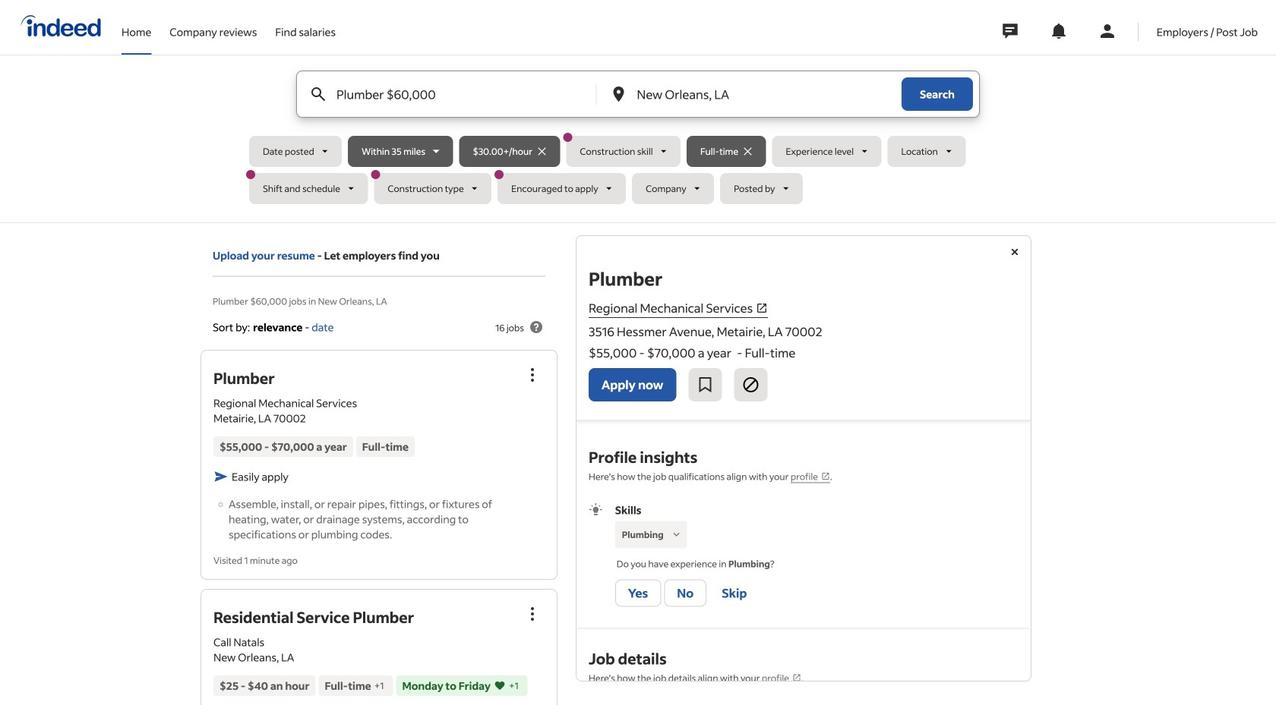 Task type: vqa. For each thing, say whether or not it's contained in the screenshot.
the 'Job actions for Entry-Level ABA Therapist is collapsed' 'Icon'
no



Task type: describe. For each thing, give the bounding box(es) containing it.
profile (opens in a new window) image
[[821, 472, 831, 481]]

save this job image
[[696, 376, 715, 394]]

job actions for residential service plumber is collapsed image
[[524, 606, 542, 624]]

search: Job title, keywords, or company text field
[[334, 71, 571, 117]]

matches your preference image
[[494, 679, 506, 694]]

Edit location text field
[[634, 71, 872, 117]]

missing qualification image
[[670, 528, 684, 542]]



Task type: locate. For each thing, give the bounding box(es) containing it.
skills group
[[589, 503, 1019, 611]]

None search field
[[246, 71, 1027, 211]]

close job details image
[[1006, 243, 1024, 261]]

job preferences (opens in a new window) image
[[793, 674, 802, 683]]

regional mechanical services (opens in a new tab) image
[[756, 302, 768, 315]]

job actions for plumber is collapsed image
[[524, 366, 542, 384]]

notifications unread count 0 image
[[1050, 22, 1068, 40]]

help icon image
[[527, 318, 546, 337]]

messages unread count 0 image
[[1001, 16, 1020, 46]]

not interested image
[[742, 376, 760, 394]]



